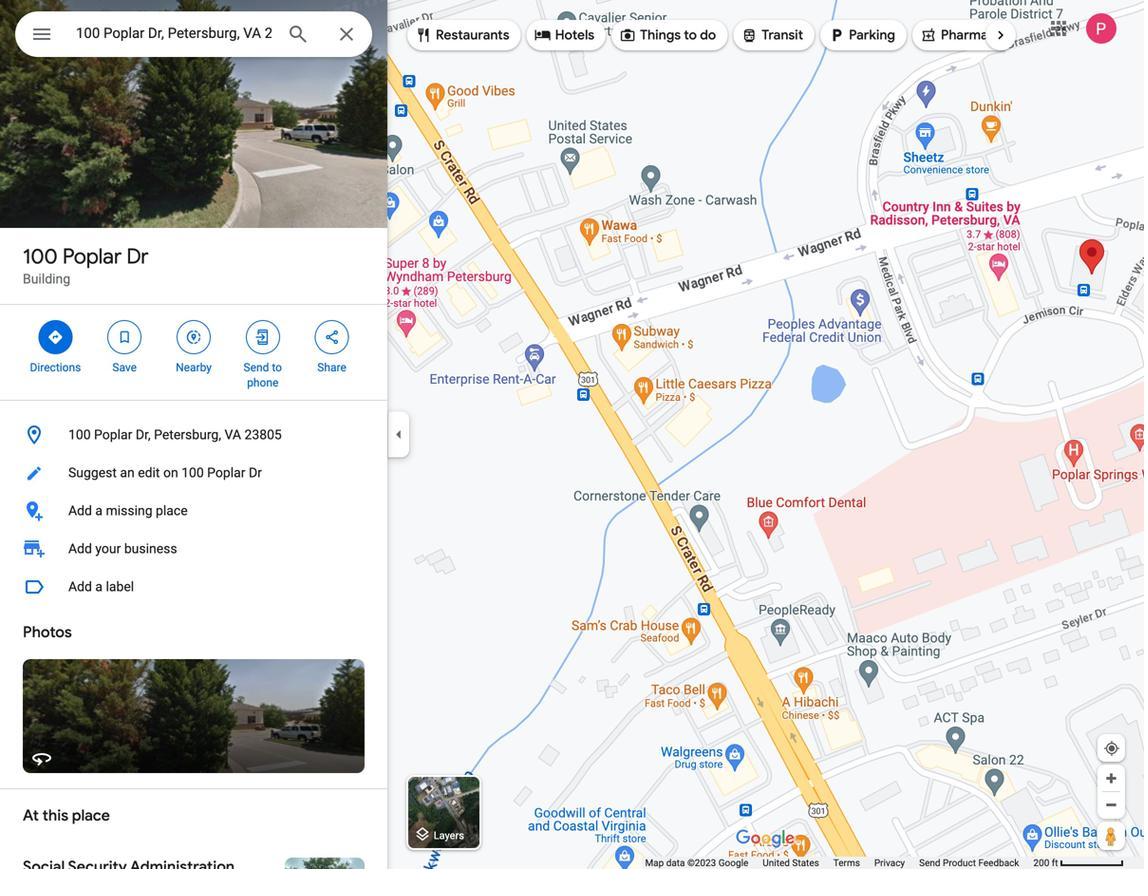 Task type: locate. For each thing, give the bounding box(es) containing it.
va
[[225, 427, 241, 443]]

on
[[163, 465, 178, 481]]

zoom in image
[[1105, 771, 1119, 786]]

2 vertical spatial 100
[[182, 465, 204, 481]]

1 horizontal spatial 100
[[68, 427, 91, 443]]

zoom out image
[[1105, 798, 1119, 812]]

100
[[23, 243, 58, 270], [68, 427, 91, 443], [182, 465, 204, 481]]

1 vertical spatial a
[[95, 579, 103, 595]]

a inside add a label button
[[95, 579, 103, 595]]

1 vertical spatial dr
[[249, 465, 262, 481]]

dr
[[127, 243, 149, 270], [249, 465, 262, 481]]

an
[[120, 465, 135, 481]]

to left do
[[684, 27, 697, 44]]

add a label button
[[0, 568, 388, 606]]

100 right on
[[182, 465, 204, 481]]

privacy
[[875, 857, 905, 869]]

this
[[42, 806, 68, 826]]

100 poplar dr building
[[23, 243, 149, 287]]

show your location image
[[1104, 740, 1121, 757]]

3 add from the top
[[68, 579, 92, 595]]

1 a from the top
[[95, 503, 103, 519]]

 search field
[[15, 11, 372, 61]]

0 vertical spatial place
[[156, 503, 188, 519]]

footer containing map data ©2023 google
[[645, 857, 1034, 869]]

1 horizontal spatial to
[[684, 27, 697, 44]]

0 horizontal spatial to
[[272, 361, 282, 374]]

poplar inside "button"
[[94, 427, 132, 443]]


[[920, 25, 938, 46]]

hotels
[[555, 27, 595, 44]]

add left the label
[[68, 579, 92, 595]]

add for add a missing place
[[68, 503, 92, 519]]

100 inside 100 poplar dr, petersburg, va 23805 "button"
[[68, 427, 91, 443]]

business
[[124, 541, 177, 557]]

missing
[[106, 503, 153, 519]]

1 horizontal spatial send
[[920, 857, 941, 869]]

parking
[[849, 27, 896, 44]]

send left product
[[920, 857, 941, 869]]

terms
[[834, 857, 861, 869]]


[[415, 25, 432, 46]]

add inside button
[[68, 503, 92, 519]]

 restaurants
[[415, 25, 510, 46]]

nearby
[[176, 361, 212, 374]]


[[30, 20, 53, 48]]

0 horizontal spatial send
[[244, 361, 269, 374]]

1 vertical spatial to
[[272, 361, 282, 374]]

poplar inside 100 poplar dr building
[[63, 243, 122, 270]]

place inside button
[[156, 503, 188, 519]]

dr up 
[[127, 243, 149, 270]]

google
[[719, 857, 749, 869]]

add left your
[[68, 541, 92, 557]]

0 vertical spatial add
[[68, 503, 92, 519]]

0 vertical spatial a
[[95, 503, 103, 519]]

send inside send to phone
[[244, 361, 269, 374]]

poplar left dr, on the left of the page
[[94, 427, 132, 443]]

send
[[244, 361, 269, 374], [920, 857, 941, 869]]

at
[[23, 806, 39, 826]]

restaurants
[[436, 27, 510, 44]]

send for send to phone
[[244, 361, 269, 374]]

send inside button
[[920, 857, 941, 869]]

to
[[684, 27, 697, 44], [272, 361, 282, 374]]

product
[[943, 857, 977, 869]]

available search options for this area region
[[393, 12, 1105, 58]]

place right this
[[72, 806, 110, 826]]

add a label
[[68, 579, 134, 595]]

1 vertical spatial send
[[920, 857, 941, 869]]

a left the label
[[95, 579, 103, 595]]

footer inside google maps 'element'
[[645, 857, 1034, 869]]

united states button
[[763, 857, 820, 869]]

0 horizontal spatial 100
[[23, 243, 58, 270]]

privacy button
[[875, 857, 905, 869]]

1 add from the top
[[68, 503, 92, 519]]

2 vertical spatial poplar
[[207, 465, 246, 481]]

1 vertical spatial 100
[[68, 427, 91, 443]]

poplar down the va
[[207, 465, 246, 481]]

send up phone
[[244, 361, 269, 374]]

1 horizontal spatial place
[[156, 503, 188, 519]]

send to phone
[[244, 361, 282, 389]]

petersburg,
[[154, 427, 221, 443]]

add a missing place
[[68, 503, 188, 519]]

200 ft
[[1034, 857, 1059, 869]]

0 vertical spatial dr
[[127, 243, 149, 270]]

100 for dr,
[[68, 427, 91, 443]]

poplar for dr,
[[94, 427, 132, 443]]

poplar for dr
[[63, 243, 122, 270]]

2 vertical spatial add
[[68, 579, 92, 595]]

send product feedback
[[920, 857, 1020, 869]]

a inside add a missing place button
[[95, 503, 103, 519]]

100 up suggest
[[68, 427, 91, 443]]

add
[[68, 503, 92, 519], [68, 541, 92, 557], [68, 579, 92, 595]]

1 vertical spatial place
[[72, 806, 110, 826]]

100 up "building"
[[23, 243, 58, 270]]

0 vertical spatial poplar
[[63, 243, 122, 270]]

 button
[[15, 11, 68, 61]]

poplar
[[63, 243, 122, 270], [94, 427, 132, 443], [207, 465, 246, 481]]

2 horizontal spatial 100
[[182, 465, 204, 481]]

add down suggest
[[68, 503, 92, 519]]

100 inside 100 poplar dr building
[[23, 243, 58, 270]]

None field
[[76, 22, 272, 45]]

0 vertical spatial send
[[244, 361, 269, 374]]

poplar up "building"
[[63, 243, 122, 270]]

label
[[106, 579, 134, 595]]

a left missing
[[95, 503, 103, 519]]


[[619, 25, 637, 46]]

to up phone
[[272, 361, 282, 374]]

2 a from the top
[[95, 579, 103, 595]]

do
[[700, 27, 717, 44]]

0 vertical spatial to
[[684, 27, 697, 44]]

send for send product feedback
[[920, 857, 941, 869]]

add inside button
[[68, 579, 92, 595]]

 pharmacies
[[920, 25, 1014, 46]]

place
[[156, 503, 188, 519], [72, 806, 110, 826]]

next page image
[[993, 27, 1010, 44]]

0 horizontal spatial dr
[[127, 243, 149, 270]]

2 add from the top
[[68, 541, 92, 557]]

map
[[645, 857, 664, 869]]

 things to do
[[619, 25, 717, 46]]

dr down 23805 at the left
[[249, 465, 262, 481]]

a for label
[[95, 579, 103, 595]]

1 vertical spatial add
[[68, 541, 92, 557]]

1 vertical spatial poplar
[[94, 427, 132, 443]]

1 horizontal spatial dr
[[249, 465, 262, 481]]

footer
[[645, 857, 1034, 869]]


[[828, 25, 846, 46]]

0 vertical spatial 100
[[23, 243, 58, 270]]

a
[[95, 503, 103, 519], [95, 579, 103, 595]]

place down on
[[156, 503, 188, 519]]



Task type: vqa. For each thing, say whether or not it's contained in the screenshot.
2 related to 1:25 PM
no



Task type: describe. For each thing, give the bounding box(es) containing it.
add your business link
[[0, 530, 388, 568]]

pharmacies
[[941, 27, 1014, 44]]

add your business
[[68, 541, 177, 557]]

actions for 100 poplar dr region
[[0, 305, 388, 400]]

building
[[23, 271, 70, 287]]

0 horizontal spatial place
[[72, 806, 110, 826]]

dr inside 100 poplar dr building
[[127, 243, 149, 270]]

show street view coverage image
[[1098, 822, 1126, 850]]

to inside  things to do
[[684, 27, 697, 44]]

at this place
[[23, 806, 110, 826]]

to inside send to phone
[[272, 361, 282, 374]]

dr inside button
[[249, 465, 262, 481]]

map data ©2023 google
[[645, 857, 749, 869]]

100 poplar dr main content
[[0, 0, 388, 869]]

100 poplar dr, petersburg, va 23805
[[68, 427, 282, 443]]

 hotels
[[534, 25, 595, 46]]

100 inside suggest an edit on 100 poplar dr button
[[182, 465, 204, 481]]


[[116, 327, 133, 348]]

©2023
[[688, 857, 717, 869]]

feedback
[[979, 857, 1020, 869]]

add a missing place button
[[0, 492, 388, 530]]


[[185, 327, 202, 348]]

transit
[[762, 27, 804, 44]]

photos
[[23, 623, 72, 642]]


[[324, 327, 341, 348]]

200
[[1034, 857, 1050, 869]]

directions
[[30, 361, 81, 374]]

add for add your business
[[68, 541, 92, 557]]

ft
[[1052, 857, 1059, 869]]

things
[[640, 27, 681, 44]]

google maps element
[[0, 0, 1145, 869]]

add for add a label
[[68, 579, 92, 595]]


[[254, 327, 271, 348]]

suggest
[[68, 465, 117, 481]]

suggest an edit on 100 poplar dr
[[68, 465, 262, 481]]

data
[[667, 857, 685, 869]]

100 Poplar Dr, Petersburg, VA 23805 field
[[15, 11, 372, 57]]

dr,
[[136, 427, 151, 443]]

send product feedback button
[[920, 857, 1020, 869]]

phone
[[247, 376, 279, 389]]

share
[[318, 361, 347, 374]]


[[47, 327, 64, 348]]

collapse side panel image
[[389, 424, 409, 445]]

none field inside the 100 poplar dr, petersburg, va 23805 field
[[76, 22, 272, 45]]

 transit
[[741, 25, 804, 46]]

100 for dr
[[23, 243, 58, 270]]

a for missing
[[95, 503, 103, 519]]

terms button
[[834, 857, 861, 869]]

edit
[[138, 465, 160, 481]]

united
[[763, 857, 790, 869]]

google account: payton hansen  
(payton.hansen@adept.ai) image
[[1087, 13, 1117, 44]]

100 poplar dr, petersburg, va 23805 button
[[0, 416, 388, 454]]

save
[[112, 361, 137, 374]]

poplar inside button
[[207, 465, 246, 481]]


[[741, 25, 758, 46]]

 parking
[[828, 25, 896, 46]]

your
[[95, 541, 121, 557]]

suggest an edit on 100 poplar dr button
[[0, 454, 388, 492]]

united states
[[763, 857, 820, 869]]


[[534, 25, 552, 46]]

states
[[793, 857, 820, 869]]

23805
[[245, 427, 282, 443]]

200 ft button
[[1034, 857, 1125, 869]]

layers
[[434, 830, 464, 841]]



